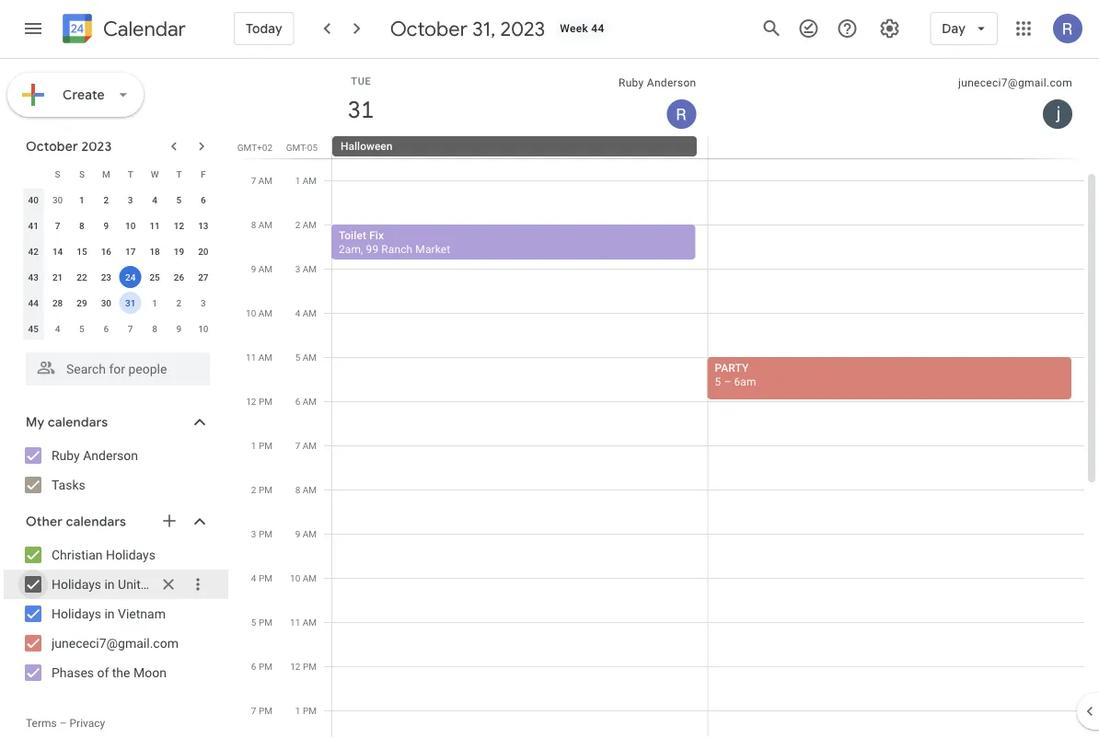 Task type: describe. For each thing, give the bounding box(es) containing it.
6 pm
[[251, 661, 273, 672]]

99
[[366, 243, 379, 256]]

24, today element
[[119, 266, 142, 288]]

october 2023
[[26, 138, 112, 155]]

41
[[28, 220, 39, 231]]

create button
[[7, 73, 144, 117]]

halloween
[[341, 140, 393, 153]]

october 31, 2023
[[390, 16, 545, 41]]

28
[[52, 297, 63, 309]]

phases of the moon
[[52, 665, 167, 681]]

pm up the '3 pm'
[[259, 484, 273, 495]]

calendar
[[103, 16, 186, 42]]

1 horizontal spatial 11 am
[[290, 617, 317, 628]]

am right the 4 pm
[[303, 573, 317, 584]]

terms link
[[26, 717, 57, 730]]

9 left 10 element
[[104, 220, 109, 231]]

31 grid
[[236, 59, 1100, 739]]

4 pm
[[251, 573, 273, 584]]

add other calendars image
[[160, 512, 179, 530]]

10 right november 3 element
[[246, 308, 256, 319]]

22
[[77, 272, 87, 283]]

13 element
[[192, 215, 214, 237]]

my calendars
[[26, 414, 108, 431]]

f
[[201, 169, 206, 180]]

7 left november 8 element
[[128, 323, 133, 334]]

day
[[942, 20, 966, 37]]

3 am
[[295, 263, 317, 274]]

31 cell
[[118, 290, 143, 316]]

terms – privacy
[[26, 717, 105, 730]]

today
[[246, 20, 282, 37]]

christian holidays
[[52, 547, 156, 563]]

my
[[26, 414, 45, 431]]

20
[[198, 246, 209, 257]]

2 am
[[295, 219, 317, 230]]

day button
[[930, 6, 998, 51]]

calendars for my calendars
[[48, 414, 108, 431]]

united
[[118, 577, 155, 592]]

phases
[[52, 665, 94, 681]]

am left 2 am
[[259, 219, 273, 230]]

november 2 element
[[168, 292, 190, 314]]

26 element
[[168, 266, 190, 288]]

pm down the '3 pm'
[[259, 573, 273, 584]]

vietnam
[[118, 606, 166, 622]]

6 for the november 6 element
[[104, 323, 109, 334]]

15
[[77, 246, 87, 257]]

am left 5 am
[[259, 352, 273, 363]]

main drawer image
[[22, 17, 44, 40]]

in for vietnam
[[105, 606, 115, 622]]

1 vertical spatial 9 am
[[295, 529, 317, 540]]

row containing 42
[[21, 239, 215, 264]]

4 for "november 4" element
[[55, 323, 60, 334]]

am left 3 am
[[259, 263, 273, 274]]

november 8 element
[[144, 318, 166, 340]]

pm down 5 pm
[[259, 661, 273, 672]]

november 3 element
[[192, 292, 214, 314]]

6 for 6 pm
[[251, 661, 256, 672]]

ranch
[[382, 243, 413, 256]]

16 element
[[95, 240, 117, 262]]

4 up 11 element
[[152, 194, 157, 205]]

1 left the november 2 element
[[152, 297, 157, 309]]

november 7 element
[[119, 318, 142, 340]]

13
[[198, 220, 209, 231]]

moon
[[133, 665, 167, 681]]

1 vertical spatial 10 am
[[290, 573, 317, 584]]

pm right 7 pm
[[303, 705, 317, 716]]

1 horizontal spatial 7 am
[[295, 440, 317, 451]]

10 left 11 element
[[125, 220, 136, 231]]

3 up 10 element
[[128, 194, 133, 205]]

terms
[[26, 717, 57, 730]]

market
[[416, 243, 451, 256]]

4 am
[[295, 308, 317, 319]]

1 am
[[295, 175, 317, 186]]

7 down 6 pm
[[251, 705, 256, 716]]

ruby anderson inside my calendars list
[[52, 448, 138, 463]]

gmt-
[[286, 142, 307, 153]]

0 horizontal spatial 2023
[[81, 138, 112, 155]]

18
[[150, 246, 160, 257]]

other
[[26, 514, 63, 530]]

24 cell
[[118, 264, 143, 290]]

25
[[150, 272, 160, 283]]

19
[[174, 246, 184, 257]]

october 2023 grid
[[17, 161, 215, 342]]

row containing s
[[21, 161, 215, 187]]

6 down f
[[201, 194, 206, 205]]

today button
[[234, 6, 294, 51]]

1 right september 30 element
[[79, 194, 85, 205]]

21
[[52, 272, 63, 283]]

row containing 40
[[21, 187, 215, 213]]

25 element
[[144, 266, 166, 288]]

halloween button
[[332, 136, 697, 157]]

november 4 element
[[47, 318, 69, 340]]

– inside party 5 – 6am
[[724, 375, 732, 388]]

31 column header
[[332, 59, 709, 136]]

7 right the 41
[[55, 220, 60, 231]]

30 for september 30 element
[[52, 194, 63, 205]]

5 for november 5 element
[[79, 323, 85, 334]]

5 inside party 5 – 6am
[[715, 375, 721, 388]]

row inside 31 grid
[[324, 136, 1085, 739]]

11 inside row group
[[150, 220, 160, 231]]

21 element
[[47, 266, 69, 288]]

29 element
[[71, 292, 93, 314]]

tue 31
[[347, 75, 373, 125]]

2 pm
[[251, 484, 273, 495]]

8 up 15 element
[[79, 220, 85, 231]]

holidays in united states list item
[[4, 570, 228, 600]]

44 inside row
[[28, 297, 39, 309]]

row containing 41
[[21, 213, 215, 239]]

holidays for vietnam
[[52, 606, 101, 622]]

toilet fix 2am , 99 ranch market
[[339, 229, 451, 256]]

am left 4 am
[[259, 308, 273, 319]]

states
[[158, 577, 195, 592]]

other calendars
[[26, 514, 126, 530]]

privacy link
[[70, 717, 105, 730]]

8 right 2 pm at left
[[295, 484, 300, 495]]

september 30 element
[[47, 189, 69, 211]]

6am
[[734, 375, 757, 388]]

27 element
[[192, 266, 214, 288]]

14
[[52, 246, 63, 257]]

ruby anderson inside 31 column header
[[619, 76, 697, 89]]

0 vertical spatial 10 am
[[246, 308, 273, 319]]

12 element
[[168, 215, 190, 237]]

ruby inside my calendars list
[[52, 448, 80, 463]]

am up 4 am
[[303, 263, 317, 274]]

pm left 6 am at bottom left
[[259, 396, 273, 407]]

toilet
[[339, 229, 367, 242]]

october for october 2023
[[26, 138, 78, 155]]

other calendars button
[[4, 507, 228, 537]]

halloween row
[[324, 136, 1100, 158]]

row containing 44
[[21, 290, 215, 316]]

am down 4 am
[[303, 352, 317, 363]]

junececi7@gmail.com inside 31 grid
[[959, 76, 1073, 89]]

christian
[[52, 547, 103, 563]]

of
[[97, 665, 109, 681]]

3 for 3 pm
[[251, 529, 256, 540]]

am up 5 am
[[303, 308, 317, 319]]

1 horizontal spatial 2023
[[500, 16, 545, 41]]

week 44
[[560, 22, 605, 35]]

october for october 31, 2023
[[390, 16, 468, 41]]

9 right 27 element
[[251, 263, 256, 274]]

23
[[101, 272, 111, 283]]

3 pm
[[251, 529, 273, 540]]

settings menu image
[[879, 17, 901, 40]]

24
[[125, 272, 136, 283]]

week
[[560, 22, 588, 35]]

am down 5 am
[[303, 396, 317, 407]]

2 for 2 pm
[[251, 484, 256, 495]]

tasks
[[52, 477, 85, 493]]

0 horizontal spatial 12 pm
[[246, 396, 273, 407]]

holidays for united
[[52, 577, 101, 592]]

am left toilet
[[303, 219, 317, 230]]

15 element
[[71, 240, 93, 262]]

6 am
[[295, 396, 317, 407]]

0 vertical spatial 9 am
[[251, 263, 273, 274]]

w
[[151, 169, 159, 180]]



Task type: locate. For each thing, give the bounding box(es) containing it.
20 element
[[192, 240, 214, 262]]

10 am right the 4 pm
[[290, 573, 317, 584]]

7 am down 6 am at bottom left
[[295, 440, 317, 451]]

0 vertical spatial october
[[390, 16, 468, 41]]

–
[[724, 375, 732, 388], [60, 717, 67, 730]]

party
[[715, 361, 749, 374]]

8 am right 2 pm at left
[[295, 484, 317, 495]]

0 horizontal spatial 31
[[125, 297, 136, 309]]

7
[[251, 175, 256, 186], [55, 220, 60, 231], [128, 323, 133, 334], [295, 440, 300, 451], [251, 705, 256, 716]]

0 horizontal spatial ruby
[[52, 448, 80, 463]]

2 s from the left
[[79, 169, 85, 180]]

s left m
[[79, 169, 85, 180]]

16
[[101, 246, 111, 257]]

october left "31,"
[[390, 16, 468, 41]]

31 down the tue
[[347, 94, 373, 125]]

30 right '40'
[[52, 194, 63, 205]]

1 in from the top
[[105, 577, 115, 592]]

2023 right "31,"
[[500, 16, 545, 41]]

1
[[295, 175, 300, 186], [79, 194, 85, 205], [152, 297, 157, 309], [251, 440, 256, 451], [295, 705, 301, 716]]

2 down m
[[104, 194, 109, 205]]

1 vertical spatial 12 pm
[[290, 661, 317, 672]]

november 9 element
[[168, 318, 190, 340]]

anderson up halloween row
[[647, 76, 697, 89]]

22 element
[[71, 266, 93, 288]]

11 am
[[246, 352, 273, 363], [290, 617, 317, 628]]

my calendars button
[[4, 408, 228, 437]]

30
[[52, 194, 63, 205], [101, 297, 111, 309]]

anderson inside 31 column header
[[647, 76, 697, 89]]

gmt-05
[[286, 142, 318, 153]]

junececi7@gmail.com inside the other calendars list
[[52, 636, 179, 651]]

3
[[128, 194, 133, 205], [295, 263, 300, 274], [201, 297, 206, 309], [251, 529, 256, 540]]

0 vertical spatial 11 am
[[246, 352, 273, 363]]

11
[[150, 220, 160, 231], [246, 352, 256, 363], [290, 617, 300, 628]]

10 am left 4 am
[[246, 308, 273, 319]]

11 right 10 element
[[150, 220, 160, 231]]

anderson
[[647, 76, 697, 89], [83, 448, 138, 463]]

1 horizontal spatial s
[[79, 169, 85, 180]]

0 vertical spatial calendars
[[48, 414, 108, 431]]

1 pm up 2 pm at left
[[251, 440, 273, 451]]

17 element
[[119, 240, 142, 262]]

holidays in united states
[[52, 577, 195, 592]]

1 vertical spatial 44
[[28, 297, 39, 309]]

4
[[152, 194, 157, 205], [295, 308, 300, 319], [55, 323, 60, 334], [251, 573, 256, 584]]

3 up 4 am
[[295, 263, 300, 274]]

31 inside 31 column header
[[347, 94, 373, 125]]

5 am
[[295, 352, 317, 363]]

am down gmt+02
[[259, 175, 273, 186]]

2 vertical spatial 11
[[290, 617, 300, 628]]

23 element
[[95, 266, 117, 288]]

12
[[174, 220, 184, 231], [246, 396, 256, 407], [290, 661, 301, 672]]

0 horizontal spatial 30
[[52, 194, 63, 205]]

1 vertical spatial 12
[[246, 396, 256, 407]]

november 1 element
[[144, 292, 166, 314]]

0 horizontal spatial 7 am
[[251, 175, 273, 186]]

0 vertical spatial junececi7@gmail.com
[[959, 76, 1073, 89]]

30 for 30 element
[[101, 297, 111, 309]]

am right 2 pm at left
[[303, 484, 317, 495]]

4 down the '3 pm'
[[251, 573, 256, 584]]

0 vertical spatial 11
[[150, 220, 160, 231]]

0 vertical spatial 30
[[52, 194, 63, 205]]

calendar element
[[59, 10, 186, 51]]

– down "party" at right
[[724, 375, 732, 388]]

cell containing toilet fix
[[332, 136, 709, 739]]

0 horizontal spatial –
[[60, 717, 67, 730]]

am down 6 am at bottom left
[[303, 440, 317, 451]]

10
[[125, 220, 136, 231], [246, 308, 256, 319], [198, 323, 209, 334], [290, 573, 300, 584]]

2 up 3 am
[[295, 219, 300, 230]]

0 horizontal spatial 9 am
[[251, 263, 273, 274]]

1 horizontal spatial t
[[176, 169, 182, 180]]

7 am
[[251, 175, 273, 186], [295, 440, 317, 451]]

1 vertical spatial 30
[[101, 297, 111, 309]]

1 vertical spatial 1 pm
[[295, 705, 317, 716]]

0 vertical spatial –
[[724, 375, 732, 388]]

pm right 6 pm
[[303, 661, 317, 672]]

1 s from the left
[[55, 169, 60, 180]]

14 element
[[47, 240, 69, 262]]

6 for 6 am
[[295, 396, 300, 407]]

2am
[[339, 243, 361, 256]]

12 pm
[[246, 396, 273, 407], [290, 661, 317, 672]]

40
[[28, 194, 39, 205]]

8 am
[[251, 219, 273, 230], [295, 484, 317, 495]]

am down the 05
[[303, 175, 317, 186]]

gmt+02
[[237, 142, 273, 153]]

calendar heading
[[99, 16, 186, 42]]

1 pm right 7 pm
[[295, 705, 317, 716]]

05
[[307, 142, 318, 153]]

None search field
[[0, 345, 228, 386]]

2 vertical spatial holidays
[[52, 606, 101, 622]]

4 up 5 am
[[295, 308, 300, 319]]

7 down gmt+02
[[251, 175, 256, 186]]

11 am left 5 am
[[246, 352, 273, 363]]

1 vertical spatial holidays
[[52, 577, 101, 592]]

12 left 6 am at bottom left
[[246, 396, 256, 407]]

other calendars list
[[4, 541, 228, 688]]

6 right november 5 element
[[104, 323, 109, 334]]

43
[[28, 272, 39, 283]]

11 element
[[144, 215, 166, 237]]

tuesday, october 31 element
[[340, 88, 382, 131]]

1 vertical spatial –
[[60, 717, 67, 730]]

row containing 43
[[21, 264, 215, 290]]

row containing toilet fix
[[324, 136, 1085, 739]]

0 vertical spatial 31
[[347, 94, 373, 125]]

0 vertical spatial anderson
[[647, 76, 697, 89]]

in inside list item
[[105, 577, 115, 592]]

19 element
[[168, 240, 190, 262]]

11 left 5 am
[[246, 352, 256, 363]]

1 pm
[[251, 440, 273, 451], [295, 705, 317, 716]]

0 horizontal spatial t
[[128, 169, 133, 180]]

5 up 6 pm
[[251, 617, 256, 628]]

1 horizontal spatial 10 am
[[290, 573, 317, 584]]

holidays down holidays in united states list item
[[52, 606, 101, 622]]

5 for 5 pm
[[251, 617, 256, 628]]

Search for people text field
[[37, 353, 199, 386]]

ruby anderson up halloween row
[[619, 76, 697, 89]]

31 element
[[119, 292, 142, 314]]

pm up 2 pm at left
[[259, 440, 273, 451]]

6 down 5 pm
[[251, 661, 256, 672]]

0 horizontal spatial 8 am
[[251, 219, 273, 230]]

0 vertical spatial 8 am
[[251, 219, 273, 230]]

cell
[[332, 136, 709, 739], [708, 136, 1085, 739]]

0 vertical spatial ruby
[[619, 76, 644, 89]]

5
[[176, 194, 182, 205], [79, 323, 85, 334], [295, 352, 300, 363], [715, 375, 721, 388], [251, 617, 256, 628]]

5 down 4 am
[[295, 352, 300, 363]]

pm up 6 pm
[[259, 617, 273, 628]]

31 inside the 31 element
[[125, 297, 136, 309]]

1 vertical spatial october
[[26, 138, 78, 155]]

2 for 2 am
[[295, 219, 300, 230]]

1 vertical spatial ruby anderson
[[52, 448, 138, 463]]

row group
[[21, 187, 215, 342]]

0 horizontal spatial anderson
[[83, 448, 138, 463]]

ruby
[[619, 76, 644, 89], [52, 448, 80, 463]]

1 horizontal spatial 30
[[101, 297, 111, 309]]

t right m
[[128, 169, 133, 180]]

10 element
[[119, 215, 142, 237]]

0 vertical spatial 12 pm
[[246, 396, 273, 407]]

pm up the 4 pm
[[259, 529, 273, 540]]

privacy
[[70, 717, 105, 730]]

9 right the '3 pm'
[[295, 529, 300, 540]]

5 for 5 am
[[295, 352, 300, 363]]

holidays in vietnam
[[52, 606, 166, 622]]

30 element
[[95, 292, 117, 314]]

– right terms link
[[60, 717, 67, 730]]

11 right 5 pm
[[290, 617, 300, 628]]

october
[[390, 16, 468, 41], [26, 138, 78, 155]]

9 right november 8 element
[[176, 323, 182, 334]]

1 vertical spatial in
[[105, 606, 115, 622]]

in down holidays in united states list item
[[105, 606, 115, 622]]

1 horizontal spatial 8 am
[[295, 484, 317, 495]]

m
[[102, 169, 110, 180]]

2
[[104, 194, 109, 205], [295, 219, 300, 230], [176, 297, 182, 309], [251, 484, 256, 495]]

0 vertical spatial 7 am
[[251, 175, 273, 186]]

0 vertical spatial in
[[105, 577, 115, 592]]

the
[[112, 665, 130, 681]]

ruby inside 31 column header
[[619, 76, 644, 89]]

30 right the 29 element
[[101, 297, 111, 309]]

calendars up christian holidays
[[66, 514, 126, 530]]

s
[[55, 169, 60, 180], [79, 169, 85, 180]]

17
[[125, 246, 136, 257]]

29
[[77, 297, 87, 309]]

7 am down gmt+02
[[251, 175, 273, 186]]

42
[[28, 246, 39, 257]]

holidays inside list item
[[52, 577, 101, 592]]

calendars for other calendars
[[66, 514, 126, 530]]

november 5 element
[[71, 318, 93, 340]]

0 horizontal spatial s
[[55, 169, 60, 180]]

0 horizontal spatial junececi7@gmail.com
[[52, 636, 179, 651]]

fix
[[369, 229, 384, 242]]

0 horizontal spatial 11
[[150, 220, 160, 231]]

november 10 element
[[192, 318, 214, 340]]

10 right november 9 element
[[198, 323, 209, 334]]

7 down 6 am at bottom left
[[295, 440, 300, 451]]

november 6 element
[[95, 318, 117, 340]]

4 for 4 am
[[295, 308, 300, 319]]

1 horizontal spatial 1 pm
[[295, 705, 317, 716]]

1 horizontal spatial ruby
[[619, 76, 644, 89]]

1 horizontal spatial 12
[[246, 396, 256, 407]]

0 vertical spatial ruby anderson
[[619, 76, 697, 89]]

holidays down 'christian'
[[52, 577, 101, 592]]

2 horizontal spatial 12
[[290, 661, 301, 672]]

1 horizontal spatial october
[[390, 16, 468, 41]]

s up september 30 element
[[55, 169, 60, 180]]

0 vertical spatial 2023
[[500, 16, 545, 41]]

2 for the november 2 element
[[176, 297, 182, 309]]

12 right 11 element
[[174, 220, 184, 231]]

row group containing 40
[[21, 187, 215, 342]]

5 right "november 4" element
[[79, 323, 85, 334]]

junececi7@gmail.com down day popup button
[[959, 76, 1073, 89]]

1 horizontal spatial 31
[[347, 94, 373, 125]]

2023
[[500, 16, 545, 41], [81, 138, 112, 155]]

calendars right my
[[48, 414, 108, 431]]

2 cell from the left
[[708, 136, 1085, 739]]

1 horizontal spatial ruby anderson
[[619, 76, 697, 89]]

0 vertical spatial 44
[[591, 22, 605, 35]]

1 vertical spatial junececi7@gmail.com
[[52, 636, 179, 651]]

28 element
[[47, 292, 69, 314]]

0 horizontal spatial 10 am
[[246, 308, 273, 319]]

0 horizontal spatial 12
[[174, 220, 184, 231]]

1 horizontal spatial junececi7@gmail.com
[[959, 76, 1073, 89]]

0 vertical spatial 12
[[174, 220, 184, 231]]

t right w
[[176, 169, 182, 180]]

12 inside row
[[174, 220, 184, 231]]

0 horizontal spatial 11 am
[[246, 352, 273, 363]]

0 horizontal spatial october
[[26, 138, 78, 155]]

holidays up united
[[106, 547, 156, 563]]

9 am
[[251, 263, 273, 274], [295, 529, 317, 540]]

1 up 2 pm at left
[[251, 440, 256, 451]]

pm
[[259, 396, 273, 407], [259, 440, 273, 451], [259, 484, 273, 495], [259, 529, 273, 540], [259, 573, 273, 584], [259, 617, 273, 628], [259, 661, 273, 672], [303, 661, 317, 672], [259, 705, 273, 716], [303, 705, 317, 716]]

in
[[105, 577, 115, 592], [105, 606, 115, 622]]

4 left november 5 element
[[55, 323, 60, 334]]

9 am right the '3 pm'
[[295, 529, 317, 540]]

45
[[28, 323, 39, 334]]

31 right 30 element
[[125, 297, 136, 309]]

2 t from the left
[[176, 169, 182, 180]]

6 down 5 am
[[295, 396, 300, 407]]

1 horizontal spatial 12 pm
[[290, 661, 317, 672]]

8 inside november 8 element
[[152, 323, 157, 334]]

party 5 – 6am
[[715, 361, 757, 388]]

31
[[347, 94, 373, 125], [125, 297, 136, 309]]

in left united
[[105, 577, 115, 592]]

1 cell from the left
[[332, 136, 709, 739]]

31,
[[472, 16, 496, 41]]

1 horizontal spatial 11
[[246, 352, 256, 363]]

8
[[251, 219, 256, 230], [79, 220, 85, 231], [152, 323, 157, 334], [295, 484, 300, 495]]

row containing 45
[[21, 316, 215, 342]]

18 element
[[144, 240, 166, 262]]

1 vertical spatial ruby
[[52, 448, 80, 463]]

0 vertical spatial 1 pm
[[251, 440, 273, 451]]

am
[[259, 175, 273, 186], [303, 175, 317, 186], [259, 219, 273, 230], [303, 219, 317, 230], [259, 263, 273, 274], [303, 263, 317, 274], [259, 308, 273, 319], [303, 308, 317, 319], [259, 352, 273, 363], [303, 352, 317, 363], [303, 396, 317, 407], [303, 440, 317, 451], [303, 484, 317, 495], [303, 529, 317, 540], [303, 573, 317, 584], [303, 617, 317, 628]]

1 horizontal spatial 9 am
[[295, 529, 317, 540]]

2 left november 3 element
[[176, 297, 182, 309]]

holidays
[[106, 547, 156, 563], [52, 577, 101, 592], [52, 606, 101, 622]]

anderson down my calendars dropdown button
[[83, 448, 138, 463]]

1 vertical spatial 8 am
[[295, 484, 317, 495]]

44 right week
[[591, 22, 605, 35]]

1 vertical spatial 2023
[[81, 138, 112, 155]]

1 vertical spatial calendars
[[66, 514, 126, 530]]

anderson inside my calendars list
[[83, 448, 138, 463]]

27
[[198, 272, 209, 283]]

1 vertical spatial 31
[[125, 297, 136, 309]]

1 horizontal spatial 44
[[591, 22, 605, 35]]

calendars
[[48, 414, 108, 431], [66, 514, 126, 530]]

8 right 13 element
[[251, 219, 256, 230]]

5 down "party" at right
[[715, 375, 721, 388]]

0 horizontal spatial 1 pm
[[251, 440, 273, 451]]

1 horizontal spatial anderson
[[647, 76, 697, 89]]

my calendars list
[[4, 441, 228, 500]]

3 for november 3 element
[[201, 297, 206, 309]]

44
[[591, 22, 605, 35], [28, 297, 39, 309]]

1 down gmt-
[[295, 175, 300, 186]]

1 t from the left
[[128, 169, 133, 180]]

create
[[63, 87, 105, 103]]

10 right the 4 pm
[[290, 573, 300, 584]]

9
[[104, 220, 109, 231], [251, 263, 256, 274], [176, 323, 182, 334], [295, 529, 300, 540]]

3 right the november 2 element
[[201, 297, 206, 309]]

am right the '3 pm'
[[303, 529, 317, 540]]

4 for 4 pm
[[251, 573, 256, 584]]

t
[[128, 169, 133, 180], [176, 169, 182, 180]]

2 horizontal spatial 11
[[290, 617, 300, 628]]

am right 5 pm
[[303, 617, 317, 628]]

1 vertical spatial anderson
[[83, 448, 138, 463]]

2023 up m
[[81, 138, 112, 155]]

in for united
[[105, 577, 115, 592]]

5 up 12 element
[[176, 194, 182, 205]]

2 in from the top
[[105, 606, 115, 622]]

2 up the '3 pm'
[[251, 484, 256, 495]]

0 horizontal spatial ruby anderson
[[52, 448, 138, 463]]

7 pm
[[251, 705, 273, 716]]

row group inside october 2023 'grid'
[[21, 187, 215, 342]]

1 right 7 pm
[[295, 705, 301, 716]]

0 vertical spatial holidays
[[106, 547, 156, 563]]

26
[[174, 272, 184, 283]]

pm down 6 pm
[[259, 705, 273, 716]]

11 am right 5 pm
[[290, 617, 317, 628]]

row
[[324, 136, 1085, 739], [21, 161, 215, 187], [21, 187, 215, 213], [21, 213, 215, 239], [21, 239, 215, 264], [21, 264, 215, 290], [21, 290, 215, 316], [21, 316, 215, 342]]

8 right november 7 element at the left of page
[[152, 323, 157, 334]]

1 vertical spatial 7 am
[[295, 440, 317, 451]]

5 pm
[[251, 617, 273, 628]]

2 vertical spatial 12
[[290, 661, 301, 672]]

tue
[[351, 75, 372, 87]]

1 vertical spatial 11 am
[[290, 617, 317, 628]]

1 vertical spatial 11
[[246, 352, 256, 363]]

10 am
[[246, 308, 273, 319], [290, 573, 317, 584]]

ruby anderson
[[619, 76, 697, 89], [52, 448, 138, 463]]

0 horizontal spatial 44
[[28, 297, 39, 309]]

cell containing party
[[708, 136, 1085, 739]]

8 am left 2 am
[[251, 219, 273, 230]]

3 for 3 am
[[295, 263, 300, 274]]

,
[[361, 243, 363, 256]]

1 horizontal spatial –
[[724, 375, 732, 388]]



Task type: vqa. For each thing, say whether or not it's contained in the screenshot.


